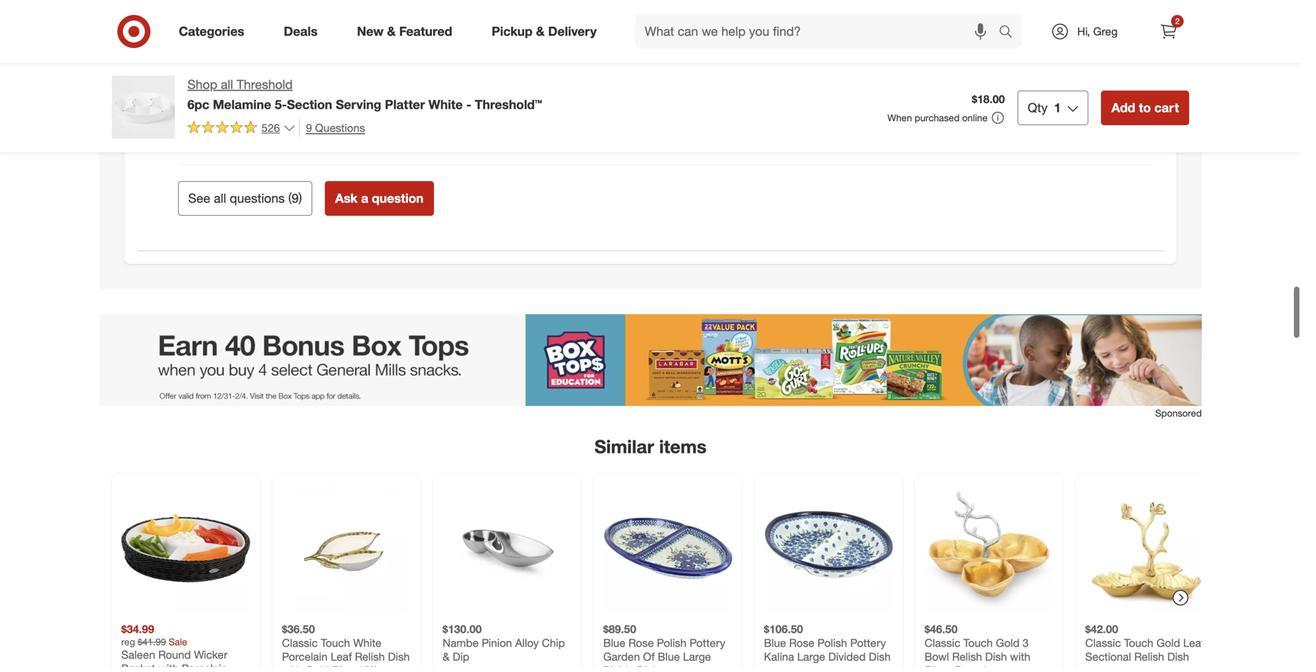 Task type: locate. For each thing, give the bounding box(es) containing it.
2 horizontal spatial gold
[[1157, 636, 1181, 650]]

1 horizontal spatial 3
[[1208, 636, 1214, 650]]

advertisement element
[[99, 314, 1202, 407]]

rose
[[629, 636, 654, 650], [790, 636, 815, 650]]

0 horizontal spatial &
[[387, 24, 396, 39]]

now?
[[284, 22, 312, 36]]

pottery inside $89.50 blue rose polish pottery garden of blue large divide dish
[[690, 636, 726, 650]]

rose left divided
[[790, 636, 815, 650]]

a:
[[194, 69, 204, 83]]

year
[[246, 85, 264, 97]]

classic inside $42.00 classic touch gold leaf 3 sectional relish dish
[[1086, 636, 1122, 650]]

gold left the rim,
[[306, 664, 329, 667]]

nambe pinion alloy chip & dip image
[[443, 484, 572, 613]]

touch for rim,
[[321, 636, 350, 650]]

2 horizontal spatial blue
[[764, 636, 787, 650]]

0 horizontal spatial polish
[[657, 636, 687, 650]]

2 horizontal spatial touch
[[1125, 636, 1154, 650]]

white down come
[[429, 97, 463, 112]]

saleen round wicker basket with porcelain insert - elegant serving for every occasion image
[[121, 484, 251, 613]]

1
[[238, 85, 243, 97], [1055, 100, 1062, 115]]

could
[[531, 69, 559, 83]]

1 horizontal spatial touch
[[964, 636, 993, 650]]

all for see
[[214, 191, 226, 206]]

1 horizontal spatial pottery
[[851, 636, 887, 650]]

classic
[[282, 636, 318, 650], [925, 636, 961, 650], [1086, 636, 1122, 650]]

all
[[221, 77, 233, 92], [214, 191, 226, 206]]

kimbrea - 1 year ago
[[194, 85, 283, 97]]

image of 6pc melamine 5-section serving platter white - threshold™ image
[[112, 76, 175, 139]]

2 classic from the left
[[925, 636, 961, 650]]

for
[[262, 69, 275, 83]]

hi,
[[1078, 24, 1091, 38]]

What can we help you find? suggestions appear below search field
[[636, 14, 1003, 49]]

pottery inside $106.50 blue rose polish pottery kalina large divided dish
[[851, 636, 887, 650]]

polish right $106.50
[[818, 636, 848, 650]]

dish right divide
[[637, 664, 659, 667]]

it right while
[[381, 69, 387, 83]]

& left 'dip'
[[443, 650, 450, 664]]

a left lid
[[259, 22, 265, 36]]

it left have
[[221, 22, 228, 36]]

0 horizontal spatial a
[[259, 22, 265, 36]]

deals
[[284, 24, 318, 39]]

2 3 from the left
[[1208, 636, 1214, 650]]

1 classic from the left
[[282, 636, 318, 650]]

large inside $89.50 blue rose polish pottery garden of blue large divide dish
[[683, 650, 711, 664]]

nambe
[[443, 636, 479, 650]]

1 up melamine
[[238, 85, 243, 97]]

divided
[[829, 650, 866, 664]]

add
[[1112, 100, 1136, 115]]

all inside shop all threshold 6pc melamine 5-section serving platter white - threshold™
[[221, 77, 233, 92]]

1 large from the left
[[683, 650, 711, 664]]

touch up branch
[[964, 636, 993, 650]]

gold inside $46.50 classic touch gold 3 bowl relish dish with silver branch
[[996, 636, 1020, 650]]

$18.00
[[972, 92, 1005, 106]]

you
[[511, 69, 528, 83]]

it inside button
[[235, 130, 240, 142]]

1 vertical spatial all
[[214, 191, 226, 206]]

1 horizontal spatial large
[[798, 650, 826, 664]]

2 horizontal spatial &
[[536, 24, 545, 39]]

blue left divided
[[764, 636, 787, 650]]

touch right the $42.00
[[1125, 636, 1154, 650]]

pottery left 'bowl'
[[851, 636, 887, 650]]

rose up divide
[[629, 636, 654, 650]]

1 horizontal spatial a
[[361, 191, 369, 206]]

polish for blue
[[657, 636, 687, 650]]

classic touch white porcelain leaf relish dish with gold rim, 15"l image
[[282, 484, 411, 613]]

0 vertical spatial 9
[[306, 121, 312, 135]]

divide
[[604, 664, 634, 667]]

0 vertical spatial all
[[221, 77, 233, 92]]

touch
[[321, 636, 350, 650], [964, 636, 993, 650], [1125, 636, 1154, 650]]

answer it button
[[194, 124, 247, 149]]

0 vertical spatial a
[[259, 22, 265, 36]]

melamine
[[213, 97, 271, 112]]

dish inside "$36.50 classic touch white porcelain leaf relish dish with gold rim, 15"l"
[[388, 650, 410, 664]]

0 vertical spatial white
[[429, 97, 463, 112]]

2 large from the left
[[798, 650, 826, 664]]

2 horizontal spatial a
[[485, 69, 491, 83]]

new
[[357, 24, 384, 39]]

0 horizontal spatial gold
[[306, 664, 329, 667]]

1 vertical spatial 1
[[1055, 100, 1062, 115]]

large right of
[[683, 650, 711, 664]]

classic for $42.00
[[1086, 636, 1122, 650]]

gold right sectional
[[1157, 636, 1181, 650]]

easily
[[562, 69, 590, 83]]

touch up the rim,
[[321, 636, 350, 650]]

2 vertical spatial a
[[361, 191, 369, 206]]

2 rose from the left
[[790, 636, 815, 650]]

search button
[[992, 14, 1030, 52]]

all right see
[[214, 191, 226, 206]]

relish right the silver
[[953, 650, 983, 664]]

blue up divide
[[604, 636, 626, 650]]

1 horizontal spatial gold
[[996, 636, 1020, 650]]

relish for branch
[[953, 650, 983, 664]]

1 horizontal spatial leaf
[[1184, 636, 1205, 650]]

$34.99
[[121, 622, 154, 636]]

plastic
[[655, 69, 688, 83]]

(
[[288, 191, 292, 206]]

classic inside $46.50 classic touch gold 3 bowl relish dish with silver branch
[[925, 636, 961, 650]]

it right answer
[[235, 130, 240, 142]]

1 polish from the left
[[657, 636, 687, 650]]

gold for dish
[[1157, 636, 1181, 650]]

2 horizontal spatial relish
[[1135, 650, 1165, 664]]

section
[[287, 97, 332, 112]]

0 horizontal spatial 9
[[292, 191, 299, 206]]

dish right the silver
[[986, 650, 1008, 664]]

blue inside $106.50 blue rose polish pottery kalina large divided dish
[[764, 636, 787, 650]]

0 horizontal spatial blue
[[604, 636, 626, 650]]

with down $36.50
[[282, 664, 303, 667]]

white
[[429, 97, 463, 112], [353, 636, 382, 650]]

question
[[372, 191, 424, 206]]

9 right questions
[[292, 191, 299, 206]]

&
[[387, 24, 396, 39], [536, 24, 545, 39], [443, 650, 450, 664]]

blue rose polish pottery kalina large divided dish image
[[764, 484, 894, 613]]

5-
[[275, 97, 287, 112]]

$36.50 classic touch white porcelain leaf relish dish with gold rim, 15"l
[[282, 622, 410, 667]]

polish right of
[[657, 636, 687, 650]]

a left lid,
[[485, 69, 491, 83]]

pickup & delivery
[[492, 24, 597, 39]]

similar items region
[[99, 314, 1225, 667]]

touch inside "$36.50 classic touch white porcelain leaf relish dish with gold rim, 15"l"
[[321, 636, 350, 650]]

1 horizontal spatial relish
[[953, 650, 983, 664]]

-
[[232, 85, 236, 97], [466, 97, 472, 112]]

rose inside $106.50 blue rose polish pottery kalina large divided dish
[[790, 636, 815, 650]]

relish right sectional
[[1135, 650, 1165, 664]]

- inside shop all threshold 6pc melamine 5-section serving platter white - threshold™
[[466, 97, 472, 112]]

1 horizontal spatial &
[[443, 650, 450, 664]]

2 polish from the left
[[818, 636, 848, 650]]

white inside shop all threshold 6pc melamine 5-section serving platter white - threshold™
[[429, 97, 463, 112]]

1 pottery from the left
[[690, 636, 726, 650]]

ask a question
[[335, 191, 424, 206]]

relish inside $46.50 classic touch gold 3 bowl relish dish with silver branch
[[953, 650, 983, 664]]

pottery for large
[[690, 636, 726, 650]]

0 horizontal spatial 3
[[1023, 636, 1029, 650]]

while
[[351, 69, 378, 83]]

0 horizontal spatial 1
[[238, 85, 243, 97]]

2 touch from the left
[[964, 636, 993, 650]]

a: thank you for your question. while it doesn't come with a lid, you could easily cover it with plastic wrap.    i hope that helps.    happy shopping!
[[194, 69, 895, 83]]

0 horizontal spatial touch
[[321, 636, 350, 650]]

3 touch from the left
[[1125, 636, 1154, 650]]

rim,
[[332, 664, 354, 667]]

large right kalina
[[798, 650, 826, 664]]

silver
[[925, 664, 952, 667]]

see
[[188, 191, 210, 206]]

0 horizontal spatial -
[[232, 85, 236, 97]]

with right branch
[[1011, 650, 1031, 664]]

classic for $36.50
[[282, 636, 318, 650]]

classic touch gold 3 bowl relish dish with silver branch image
[[925, 484, 1054, 613]]

leaf
[[1184, 636, 1205, 650], [331, 650, 352, 664]]

0 horizontal spatial rose
[[629, 636, 654, 650]]

blue for kalina
[[764, 636, 787, 650]]

9 inside the 9 questions link
[[306, 121, 312, 135]]

1 rose from the left
[[629, 636, 654, 650]]

dish right sectional
[[1168, 650, 1190, 664]]

0 horizontal spatial large
[[683, 650, 711, 664]]

15"l
[[357, 664, 380, 667]]

relish inside $42.00 classic touch gold leaf 3 sectional relish dish
[[1135, 650, 1165, 664]]

0 horizontal spatial pottery
[[690, 636, 726, 650]]

q:
[[178, 22, 190, 36]]

2 horizontal spatial classic
[[1086, 636, 1122, 650]]

3 classic from the left
[[1086, 636, 1122, 650]]

pottery right of
[[690, 636, 726, 650]]

large inside $106.50 blue rose polish pottery kalina large divided dish
[[798, 650, 826, 664]]

sectional
[[1086, 650, 1132, 664]]

0 horizontal spatial classic
[[282, 636, 318, 650]]

rose for of
[[629, 636, 654, 650]]

1 horizontal spatial -
[[466, 97, 472, 112]]

1 horizontal spatial rose
[[790, 636, 815, 650]]

leaf inside "$36.50 classic touch white porcelain leaf relish dish with gold rim, 15"l"
[[331, 650, 352, 664]]

9 down the section on the left top
[[306, 121, 312, 135]]

it
[[221, 22, 228, 36], [381, 69, 387, 83], [623, 69, 629, 83], [235, 130, 240, 142]]

dish right divided
[[869, 650, 891, 664]]

hi, greg
[[1078, 24, 1118, 38]]

$42.00
[[1086, 622, 1119, 636]]

leaf inside $42.00 classic touch gold leaf 3 sectional relish dish
[[1184, 636, 1205, 650]]

1 touch from the left
[[321, 636, 350, 650]]

classic inside "$36.50 classic touch white porcelain leaf relish dish with gold rim, 15"l"
[[282, 636, 318, 650]]

& right pickup on the left
[[536, 24, 545, 39]]

relish inside "$36.50 classic touch white porcelain leaf relish dish with gold rim, 15"l"
[[355, 650, 385, 664]]

2 relish from the left
[[953, 650, 983, 664]]

kimbrea
[[194, 85, 229, 97]]

0 horizontal spatial white
[[353, 636, 382, 650]]

all for shop
[[221, 77, 233, 92]]

3 relish from the left
[[1135, 650, 1165, 664]]

kalina
[[764, 650, 795, 664]]

$106.50 blue rose polish pottery kalina large divided dish
[[764, 622, 891, 664]]

1 relish from the left
[[355, 650, 385, 664]]

branch
[[955, 664, 990, 667]]

1 3 from the left
[[1023, 636, 1029, 650]]

1 horizontal spatial 9
[[306, 121, 312, 135]]

2 pottery from the left
[[851, 636, 887, 650]]

when
[[888, 112, 913, 124]]

1 right the qty
[[1055, 100, 1062, 115]]

1 horizontal spatial classic
[[925, 636, 961, 650]]

polish inside $89.50 blue rose polish pottery garden of blue large divide dish
[[657, 636, 687, 650]]

classic for $46.50
[[925, 636, 961, 650]]

dish
[[388, 650, 410, 664], [869, 650, 891, 664], [986, 650, 1008, 664], [1168, 650, 1190, 664], [637, 664, 659, 667]]

0 horizontal spatial leaf
[[331, 650, 352, 664]]

dish right 15"l
[[388, 650, 410, 664]]

& right new
[[387, 24, 396, 39]]

a right ask
[[361, 191, 369, 206]]

gold inside $42.00 classic touch gold leaf 3 sectional relish dish
[[1157, 636, 1181, 650]]

1 horizontal spatial white
[[429, 97, 463, 112]]

gold right $46.50
[[996, 636, 1020, 650]]

white up 15"l
[[353, 636, 382, 650]]

relish right the rim,
[[355, 650, 385, 664]]

add to cart
[[1112, 100, 1180, 115]]

to
[[1139, 100, 1152, 115]]

polish inside $106.50 blue rose polish pottery kalina large divided dish
[[818, 636, 848, 650]]

rose inside $89.50 blue rose polish pottery garden of blue large divide dish
[[629, 636, 654, 650]]

- up melamine
[[232, 85, 236, 97]]

1 horizontal spatial polish
[[818, 636, 848, 650]]

all up staff
[[221, 77, 233, 92]]

cover
[[593, 69, 620, 83]]

1 horizontal spatial 1
[[1055, 100, 1062, 115]]

- left threshold™
[[466, 97, 472, 112]]

0 horizontal spatial relish
[[355, 650, 385, 664]]

gold
[[996, 636, 1020, 650], [1157, 636, 1181, 650], [306, 664, 329, 667]]

with
[[461, 69, 482, 83], [632, 69, 652, 83], [1011, 650, 1031, 664], [282, 664, 303, 667]]

1 vertical spatial white
[[353, 636, 382, 650]]

your
[[278, 69, 300, 83]]

touch inside $46.50 classic touch gold 3 bowl relish dish with silver branch
[[964, 636, 993, 650]]

blue right of
[[658, 650, 680, 664]]



Task type: vqa. For each thing, say whether or not it's contained in the screenshot.
"redcard™") to the bottom
no



Task type: describe. For each thing, give the bounding box(es) containing it.
pinion
[[482, 636, 512, 650]]

helpful  (0)
[[292, 85, 335, 97]]

& for pickup
[[536, 24, 545, 39]]

new & featured link
[[344, 14, 472, 49]]

dish inside $42.00 classic touch gold leaf 3 sectional relish dish
[[1168, 650, 1190, 664]]

with right come
[[461, 69, 482, 83]]

3 inside $42.00 classic touch gold leaf 3 sectional relish dish
[[1208, 636, 1214, 650]]

that
[[755, 69, 774, 83]]

with inside $46.50 classic touch gold 3 bowl relish dish with silver branch
[[1011, 650, 1031, 664]]

greg
[[1094, 24, 1118, 38]]

classic touch gold leaf 3 sectional relish dish image
[[1086, 484, 1215, 613]]

helpful
[[292, 85, 322, 97]]

alloy
[[515, 636, 539, 650]]

support
[[243, 101, 277, 113]]

search
[[992, 25, 1030, 41]]

question.
[[303, 69, 348, 83]]

serving
[[336, 97, 382, 112]]

gold for with
[[996, 636, 1020, 650]]

with inside "$36.50 classic touch white porcelain leaf relish dish with gold rim, 15"l"
[[282, 664, 303, 667]]

)
[[299, 191, 302, 206]]

9 questions
[[306, 121, 365, 135]]

$106.50
[[764, 622, 803, 636]]

white inside "$36.50 classic touch white porcelain leaf relish dish with gold rim, 15"l"
[[353, 636, 382, 650]]

of
[[643, 650, 655, 664]]

polish for divided
[[818, 636, 848, 650]]

target staff support
[[194, 101, 277, 113]]

categories
[[179, 24, 244, 39]]

& inside $130.00 nambe pinion alloy chip & dip
[[443, 650, 450, 664]]

questions
[[315, 121, 365, 135]]

garden
[[604, 650, 640, 664]]

threshold™
[[475, 97, 542, 112]]

dish inside $46.50 classic touch gold 3 bowl relish dish with silver branch
[[986, 650, 1008, 664]]

doesn't
[[390, 69, 427, 83]]

dish inside $89.50 blue rose polish pottery garden of blue large divide dish
[[637, 664, 659, 667]]

rose for large
[[790, 636, 815, 650]]

sale
[[169, 636, 187, 648]]

come
[[430, 69, 458, 83]]

online
[[963, 112, 988, 124]]

blue for garden
[[604, 636, 626, 650]]

0 vertical spatial 1
[[238, 85, 243, 97]]

9 questions link
[[299, 119, 365, 137]]

have
[[231, 22, 256, 36]]

q: does it have a lid now?
[[178, 22, 312, 36]]

ago
[[267, 85, 283, 97]]

pottery for dish
[[851, 636, 887, 650]]

purchased
[[915, 112, 960, 124]]

lid
[[268, 22, 281, 36]]

i
[[721, 69, 723, 83]]

similar items
[[595, 436, 707, 458]]

pickup & delivery link
[[479, 14, 617, 49]]

$46.50 classic touch gold 3 bowl relish dish with silver branch
[[925, 622, 1031, 667]]

shopping!
[[844, 69, 895, 83]]

6pc
[[188, 97, 209, 112]]

touch inside $42.00 classic touch gold leaf 3 sectional relish dish
[[1125, 636, 1154, 650]]

helps.
[[777, 69, 806, 83]]

items
[[660, 436, 707, 458]]

add to cart button
[[1102, 91, 1190, 125]]

categories link
[[165, 14, 264, 49]]

reg
[[121, 636, 135, 648]]

with left plastic
[[632, 69, 652, 83]]

answer it
[[201, 130, 240, 142]]

dip
[[453, 650, 470, 664]]

ask
[[335, 191, 358, 206]]

when purchased online
[[888, 112, 988, 124]]

$36.50
[[282, 622, 315, 636]]

qty
[[1028, 100, 1048, 115]]

shop all threshold 6pc melamine 5-section serving platter white - threshold™
[[188, 77, 542, 112]]

$130.00 nambe pinion alloy chip & dip
[[443, 622, 565, 664]]

touch for branch
[[964, 636, 993, 650]]

blue rose polish pottery garden of blue large divide dish image
[[604, 484, 733, 613]]

1 horizontal spatial blue
[[658, 650, 680, 664]]

526 link
[[188, 119, 296, 138]]

$42.00 classic touch gold leaf 3 sectional relish dish
[[1086, 622, 1214, 664]]

bowl
[[925, 650, 950, 664]]

threshold
[[237, 77, 293, 92]]

staff
[[222, 101, 241, 113]]

a inside button
[[361, 191, 369, 206]]

shop
[[188, 77, 217, 92]]

gold inside "$36.50 classic touch white porcelain leaf relish dish with gold rim, 15"l"
[[306, 664, 329, 667]]

wrap.
[[691, 69, 717, 83]]

1 vertical spatial a
[[485, 69, 491, 83]]

chip
[[542, 636, 565, 650]]

cart
[[1155, 100, 1180, 115]]

questions
[[230, 191, 285, 206]]

dish inside $106.50 blue rose polish pottery kalina large divided dish
[[869, 650, 891, 664]]

platter
[[385, 97, 425, 112]]

$130.00
[[443, 622, 482, 636]]

1 vertical spatial 9
[[292, 191, 299, 206]]

(0)
[[324, 85, 335, 97]]

pickup
[[492, 24, 533, 39]]

see all questions ( 9 )
[[188, 191, 302, 206]]

$41.99
[[138, 636, 166, 648]]

2 link
[[1152, 14, 1187, 49]]

3 inside $46.50 classic touch gold 3 bowl relish dish with silver branch
[[1023, 636, 1029, 650]]

& for new
[[387, 24, 396, 39]]

answer
[[201, 130, 232, 142]]

2
[[1176, 16, 1180, 26]]

featured
[[399, 24, 453, 39]]

$89.50
[[604, 622, 637, 636]]

relish for rim,
[[355, 650, 385, 664]]

it right 'cover'
[[623, 69, 629, 83]]



